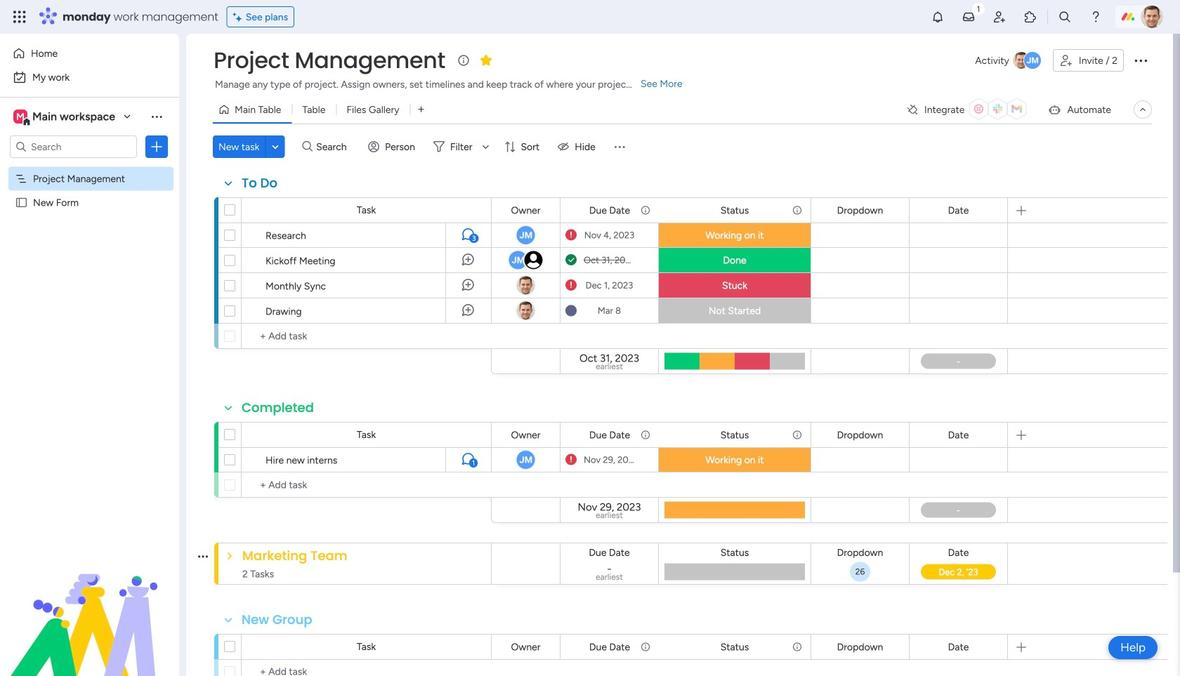 Task type: locate. For each thing, give the bounding box(es) containing it.
+ Add task text field
[[249, 328, 485, 345], [249, 477, 485, 494]]

update feed image
[[962, 10, 976, 24]]

2 v2 overdue deadline image from the top
[[565, 279, 577, 292]]

v2 search image
[[302, 139, 313, 155]]

show board description image
[[455, 53, 472, 67]]

0 vertical spatial + add task text field
[[249, 328, 485, 345]]

1 image
[[972, 1, 985, 17]]

options image
[[150, 140, 164, 154]]

1 v2 overdue deadline image from the top
[[565, 229, 577, 242]]

monday marketplace image
[[1023, 10, 1037, 24]]

column information image
[[640, 205, 651, 216], [792, 205, 803, 216], [640, 430, 651, 441], [792, 430, 803, 441], [640, 642, 651, 653]]

1 vertical spatial + add task text field
[[249, 477, 485, 494]]

remove from favorites image
[[479, 53, 493, 67]]

None field
[[210, 46, 449, 75], [238, 174, 281, 192], [507, 203, 544, 218], [586, 203, 634, 218], [717, 203, 753, 218], [834, 203, 887, 218], [945, 203, 972, 218], [238, 399, 318, 417], [507, 427, 544, 443], [586, 427, 634, 443], [717, 427, 753, 443], [834, 427, 887, 443], [945, 427, 972, 443], [585, 545, 633, 561], [717, 545, 753, 561], [834, 545, 887, 561], [945, 545, 972, 561], [239, 547, 351, 565], [238, 611, 316, 629], [507, 640, 544, 655], [586, 640, 634, 655], [717, 640, 753, 655], [834, 640, 887, 655], [945, 640, 972, 655], [210, 46, 449, 75], [238, 174, 281, 192], [507, 203, 544, 218], [586, 203, 634, 218], [717, 203, 753, 218], [834, 203, 887, 218], [945, 203, 972, 218], [238, 399, 318, 417], [507, 427, 544, 443], [586, 427, 634, 443], [717, 427, 753, 443], [834, 427, 887, 443], [945, 427, 972, 443], [585, 545, 633, 561], [717, 545, 753, 561], [834, 545, 887, 561], [945, 545, 972, 561], [239, 547, 351, 565], [238, 611, 316, 629], [507, 640, 544, 655], [586, 640, 634, 655], [717, 640, 753, 655], [834, 640, 887, 655], [945, 640, 972, 655]]

v2 overdue deadline image
[[565, 229, 577, 242], [565, 279, 577, 292]]

add view image
[[418, 104, 424, 115]]

menu image
[[612, 140, 626, 154]]

0 vertical spatial v2 overdue deadline image
[[565, 229, 577, 242]]

v2 overdue deadline image up v2 done deadline "icon"
[[565, 229, 577, 242]]

1 vertical spatial v2 overdue deadline image
[[565, 279, 577, 292]]

option
[[8, 42, 171, 65], [8, 66, 171, 89], [0, 166, 179, 169]]

angle down image
[[272, 142, 279, 152]]

options image
[[1132, 52, 1149, 69]]

0 vertical spatial option
[[8, 42, 171, 65]]

select product image
[[13, 10, 27, 24]]

column information image
[[792, 642, 803, 653]]

v2 done deadline image
[[565, 254, 577, 267]]

search everything image
[[1058, 10, 1072, 24]]

1 + add task text field from the top
[[249, 328, 485, 345]]

public board image
[[15, 196, 28, 209]]

workspace selection element
[[13, 108, 117, 126]]

arrow down image
[[477, 138, 494, 155]]

list box
[[0, 164, 179, 404]]

v2 overdue deadline image down v2 done deadline "icon"
[[565, 279, 577, 292]]



Task type: describe. For each thing, give the bounding box(es) containing it.
Search field
[[313, 137, 355, 157]]

workspace image
[[13, 109, 27, 124]]

notifications image
[[931, 10, 945, 24]]

Search in workspace field
[[30, 139, 117, 155]]

+ Add task text field
[[249, 664, 485, 676]]

help image
[[1089, 10, 1103, 24]]

invite members image
[[993, 10, 1007, 24]]

lottie animation element
[[0, 535, 179, 676]]

collapse board header image
[[1137, 104, 1148, 115]]

1 vertical spatial option
[[8, 66, 171, 89]]

terry turtle image
[[1141, 6, 1163, 28]]

2 + add task text field from the top
[[249, 477, 485, 494]]

lottie animation image
[[0, 535, 179, 676]]

workspace options image
[[150, 109, 164, 123]]

v2 overdue deadline image
[[565, 453, 577, 467]]

see plans image
[[233, 9, 246, 25]]

2 vertical spatial option
[[0, 166, 179, 169]]



Task type: vqa. For each thing, say whether or not it's contained in the screenshot.
the Filter popup button
no



